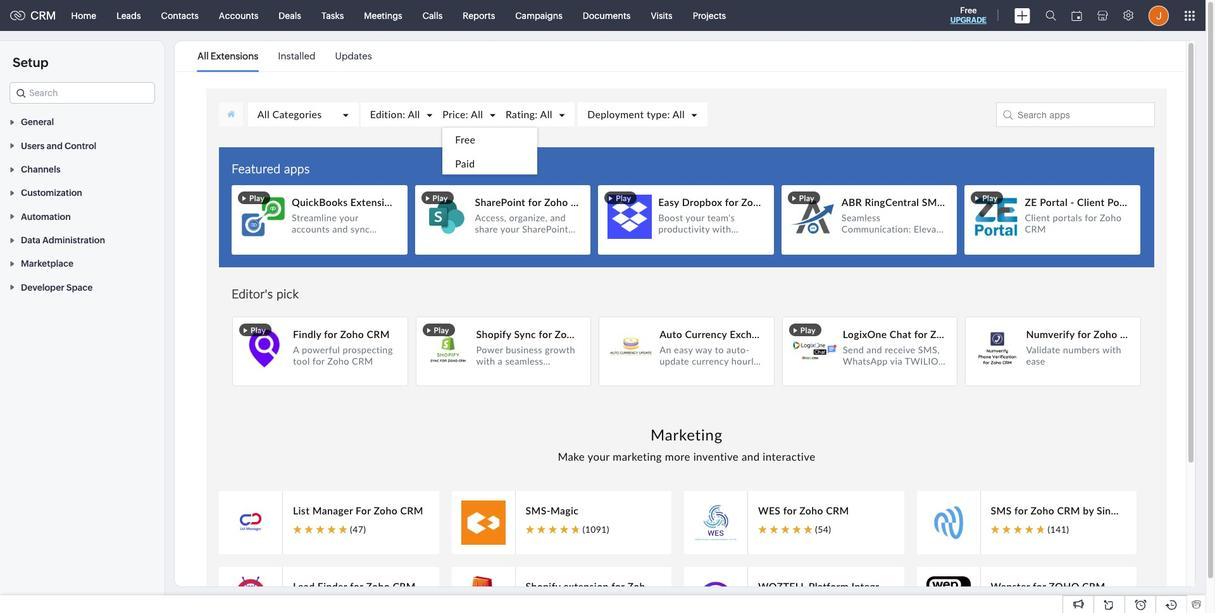 Task type: vqa. For each thing, say whether or not it's contained in the screenshot.
the Administration
yes



Task type: describe. For each thing, give the bounding box(es) containing it.
contacts
[[161, 10, 199, 21]]

updates
[[335, 51, 372, 61]]

space
[[66, 283, 93, 293]]

leads link
[[106, 0, 151, 31]]

updates link
[[335, 42, 372, 71]]

general button
[[0, 110, 165, 134]]

calls
[[423, 10, 443, 21]]

profile image
[[1149, 5, 1169, 26]]

documents
[[583, 10, 631, 21]]

upgrade
[[951, 16, 987, 25]]

calendar image
[[1072, 10, 1082, 21]]

all
[[197, 51, 209, 61]]

visits
[[651, 10, 673, 21]]

deals link
[[269, 0, 311, 31]]

leads
[[117, 10, 141, 21]]

installed link
[[278, 42, 316, 71]]

contacts link
[[151, 0, 209, 31]]

meetings link
[[354, 0, 412, 31]]

data administration button
[[0, 228, 165, 252]]

home
[[71, 10, 96, 21]]

home link
[[61, 0, 106, 31]]

calls link
[[412, 0, 453, 31]]

automation
[[21, 212, 71, 222]]

channels
[[21, 165, 61, 175]]

control
[[65, 141, 96, 151]]

search image
[[1046, 10, 1056, 21]]

create menu image
[[1015, 8, 1030, 23]]

users and control button
[[0, 134, 165, 157]]

crm link
[[10, 9, 56, 22]]

campaigns link
[[505, 0, 573, 31]]

deals
[[279, 10, 301, 21]]

administration
[[42, 235, 105, 246]]

free upgrade
[[951, 6, 987, 25]]

all extensions
[[197, 51, 258, 61]]

tasks link
[[311, 0, 354, 31]]



Task type: locate. For each thing, give the bounding box(es) containing it.
crm
[[30, 9, 56, 22]]

reports
[[463, 10, 495, 21]]

setup
[[13, 55, 48, 70]]

users
[[21, 141, 45, 151]]

profile element
[[1141, 0, 1177, 31]]

campaigns
[[515, 10, 563, 21]]

None field
[[9, 82, 155, 104]]

tasks
[[321, 10, 344, 21]]

documents link
[[573, 0, 641, 31]]

marketplace button
[[0, 252, 165, 276]]

projects
[[693, 10, 726, 21]]

extensions
[[211, 51, 258, 61]]

accounts link
[[209, 0, 269, 31]]

visits link
[[641, 0, 683, 31]]

reports link
[[453, 0, 505, 31]]

create menu element
[[1007, 0, 1038, 31]]

projects link
[[683, 0, 736, 31]]

users and control
[[21, 141, 96, 151]]

Search text field
[[10, 83, 154, 103]]

developer
[[21, 283, 64, 293]]

accounts
[[219, 10, 258, 21]]

channels button
[[0, 157, 165, 181]]

customization button
[[0, 181, 165, 205]]

search element
[[1038, 0, 1064, 31]]

all extensions link
[[197, 42, 258, 71]]

installed
[[278, 51, 316, 61]]

free
[[960, 6, 977, 15]]

data administration
[[21, 235, 105, 246]]

data
[[21, 235, 40, 246]]

marketplace
[[21, 259, 73, 269]]

general
[[21, 117, 54, 127]]

automation button
[[0, 205, 165, 228]]

and
[[47, 141, 63, 151]]

customization
[[21, 188, 82, 198]]

developer space button
[[0, 276, 165, 299]]

developer space
[[21, 283, 93, 293]]

meetings
[[364, 10, 402, 21]]



